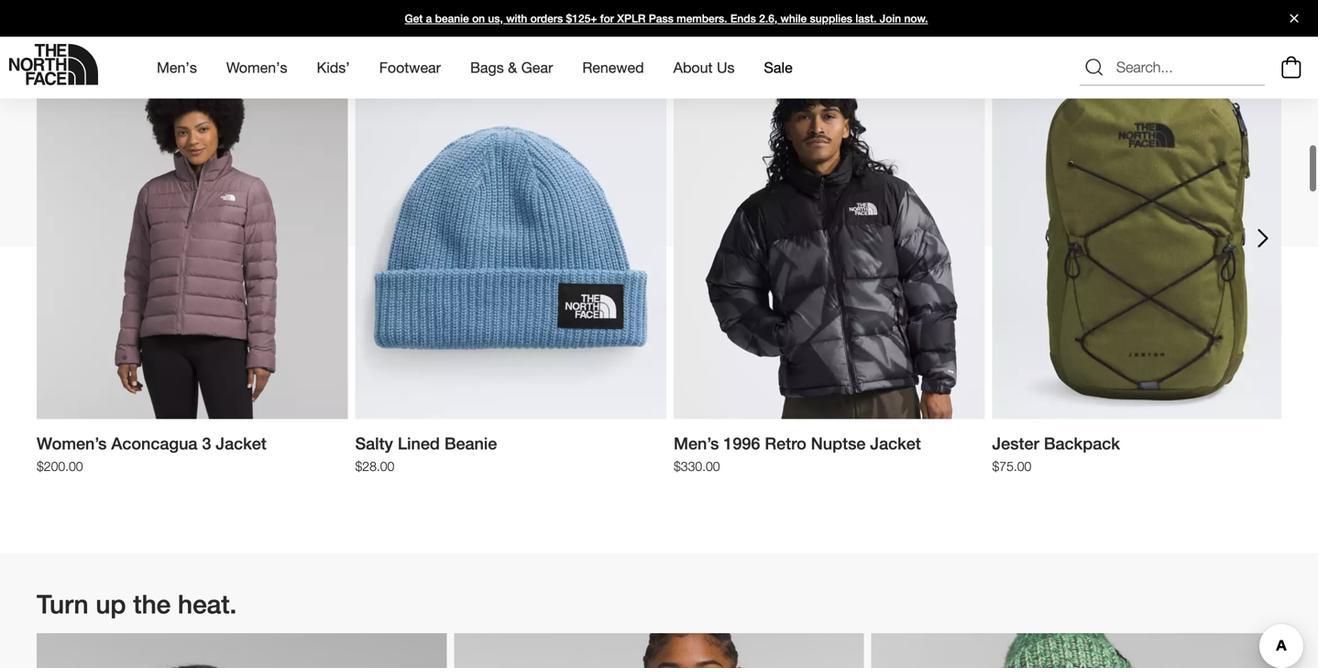 Task type: locate. For each thing, give the bounding box(es) containing it.
best up men's
[[106, 11, 160, 42]]

a
[[426, 12, 432, 25]]

while
[[781, 12, 807, 25]]

gear
[[522, 59, 553, 76]]

members.
[[677, 12, 728, 25]]

shop
[[37, 11, 99, 42], [1130, 26, 1165, 43]]

shop for shop best sellers
[[37, 11, 99, 42]]

ends
[[731, 12, 756, 25]]

men's 1996 retro nuptse jacket image
[[674, 56, 985, 420]]

1 horizontal spatial shop
[[1130, 26, 1165, 43]]

bags & gear
[[470, 59, 553, 76]]

women's aconcagua 3 jacket image
[[37, 56, 348, 420]]

shop up the north face home page image
[[37, 11, 99, 42]]

kids' link
[[317, 43, 350, 93]]

&
[[508, 59, 517, 76]]

$330.00
[[674, 459, 720, 474]]

Search search field
[[1080, 49, 1266, 86]]

0 horizontal spatial shop
[[37, 11, 99, 42]]

up
[[96, 589, 126, 620]]

2 jacket from the left
[[871, 434, 921, 453]]

close image
[[1283, 14, 1307, 22]]

jacket right nuptse
[[871, 434, 921, 453]]

sellers right the all
[[1223, 26, 1267, 43]]

renewed link
[[583, 43, 644, 93]]

sale link
[[764, 43, 793, 93]]

for
[[601, 12, 614, 25]]

women's
[[226, 59, 288, 76]]

jester backpack $75.00
[[993, 434, 1121, 474]]

1 jacket from the left
[[216, 434, 267, 453]]

women's aconcagua 3 jacket $200.00
[[37, 434, 267, 474]]

best right the all
[[1189, 26, 1219, 43]]

beanie
[[435, 12, 469, 25]]

shop best sellers banner
[[0, 11, 1319, 56]]

jacket right "3"
[[216, 434, 267, 453]]

all
[[1169, 26, 1185, 43]]

$28.00
[[355, 459, 395, 474]]

beanie
[[445, 434, 497, 453]]

shop all best sellers
[[1130, 26, 1271, 43]]

nuptse
[[811, 434, 866, 453]]

shop left the all
[[1130, 26, 1165, 43]]

0 horizontal spatial jacket
[[216, 434, 267, 453]]

sellers
[[167, 11, 247, 42], [1223, 26, 1267, 43]]

turn
[[37, 589, 89, 620]]

1 horizontal spatial jacket
[[871, 434, 921, 453]]

$75.00
[[993, 459, 1032, 474]]

retro
[[765, 434, 807, 453]]

3
[[202, 434, 211, 453]]

with
[[506, 12, 528, 25]]

renewed
[[583, 59, 644, 76]]

us,
[[488, 12, 503, 25]]

1 horizontal spatial sellers
[[1223, 26, 1267, 43]]

sellers up men's
[[167, 11, 247, 42]]

jester backpack image
[[993, 56, 1304, 420]]

the north face home page image
[[9, 44, 98, 85]]

get a beanie on us, with orders $125+ for xplr pass members. ends 2.6, while supplies last. join now. link
[[0, 0, 1319, 37]]

heat.
[[178, 589, 237, 620]]

women's
[[37, 434, 107, 453]]

xplr
[[617, 12, 646, 25]]

best
[[106, 11, 160, 42], [1189, 26, 1219, 43]]

jacket
[[216, 434, 267, 453], [871, 434, 921, 453]]

about us
[[674, 59, 735, 76]]

salty lined beanie image
[[355, 56, 667, 420]]

salty
[[355, 434, 393, 453]]

kid wearing a jacket from the north face image
[[872, 634, 1282, 669]]



Task type: describe. For each thing, give the bounding box(es) containing it.
men's
[[157, 59, 197, 76]]

about
[[674, 59, 713, 76]]

join
[[880, 12, 902, 25]]

aconcagua
[[111, 434, 198, 453]]

salty lined beanie $28.00
[[355, 434, 497, 474]]

men's link
[[157, 43, 197, 93]]

men's 1996 retro nuptse jacket $330.00
[[674, 434, 921, 474]]

footwear link
[[379, 43, 441, 93]]

a man wearing a blue '92 reversible nuptse jacket stands in front of a gray background. image
[[37, 634, 447, 669]]

shop for shop all best sellers
[[1130, 26, 1165, 43]]

footwear
[[379, 59, 441, 76]]

shop all best sellers link
[[1130, 26, 1282, 43]]

$200.00
[[37, 459, 83, 474]]

last.
[[856, 12, 877, 25]]

orders
[[531, 12, 563, 25]]

supplies
[[810, 12, 853, 25]]

get a beanie on us, with orders $125+ for xplr pass members. ends 2.6, while supplies last. join now.
[[405, 12, 929, 25]]

jester
[[993, 434, 1040, 453]]

sale
[[764, 59, 793, 76]]

0 horizontal spatial best
[[106, 11, 160, 42]]

the
[[133, 589, 171, 620]]

on
[[472, 12, 485, 25]]

lined
[[398, 434, 440, 453]]

jacket inside men's 1996 retro nuptse jacket $330.00
[[871, 434, 921, 453]]

jacket inside women's aconcagua 3 jacket $200.00
[[216, 434, 267, 453]]

bags
[[470, 59, 504, 76]]

bags & gear link
[[470, 43, 553, 93]]

kids'
[[317, 59, 350, 76]]

now.
[[905, 12, 929, 25]]

search all image
[[1084, 57, 1106, 79]]

0 horizontal spatial sellers
[[167, 11, 247, 42]]

2.6,
[[760, 12, 778, 25]]

us
[[717, 59, 735, 76]]

get
[[405, 12, 423, 25]]

backpack
[[1044, 434, 1121, 453]]

men's
[[674, 434, 719, 453]]

$125+
[[566, 12, 597, 25]]

pass
[[649, 12, 674, 25]]

1996
[[724, 434, 761, 453]]

1 horizontal spatial best
[[1189, 26, 1219, 43]]

turn up the heat.
[[37, 589, 237, 620]]

woman wearing a jacket from the north face image
[[454, 634, 865, 669]]

shop best sellers
[[37, 11, 247, 42]]

about us link
[[674, 43, 735, 93]]

view cart image
[[1278, 54, 1307, 81]]

women's link
[[226, 43, 288, 93]]



Task type: vqa. For each thing, say whether or not it's contained in the screenshot.
Jester Backpack $75.00
yes



